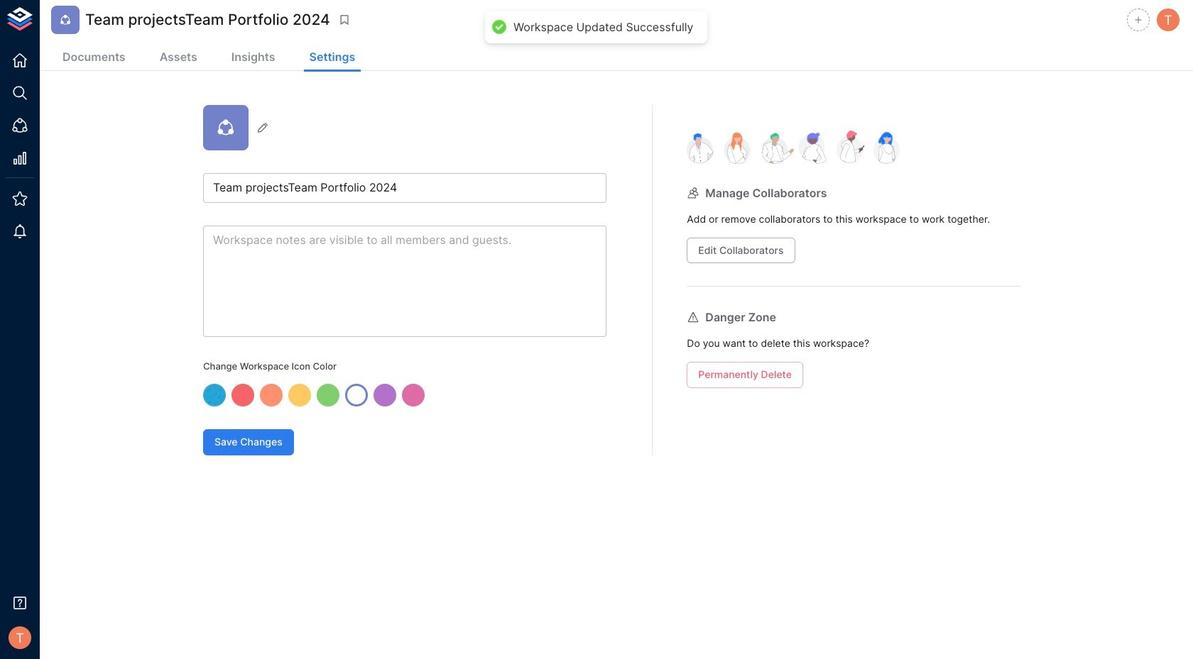 Task type: vqa. For each thing, say whether or not it's contained in the screenshot.
dialog
no



Task type: locate. For each thing, give the bounding box(es) containing it.
Workspace notes are visible to all members and guests. text field
[[203, 226, 607, 337]]

status
[[514, 20, 694, 35]]

bookmark image
[[338, 13, 351, 26]]

Workspace Name text field
[[203, 173, 607, 203]]



